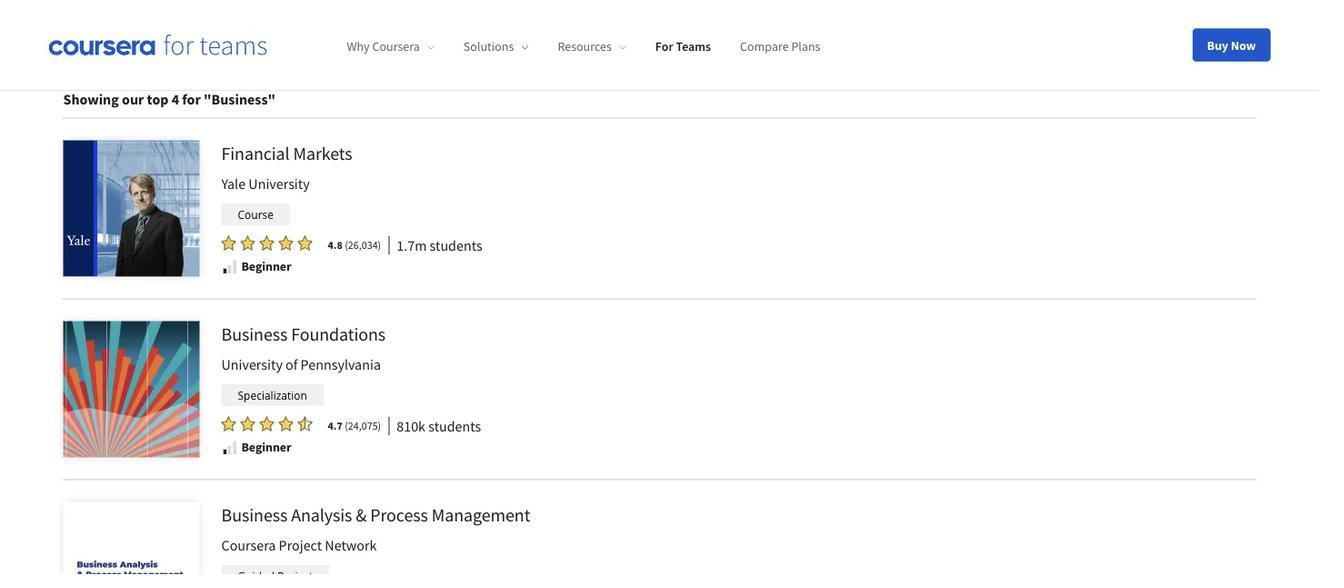 Task type: vqa. For each thing, say whether or not it's contained in the screenshot.
1.7M
yes



Task type: locate. For each thing, give the bounding box(es) containing it.
business up 'coursera project network'
[[221, 504, 288, 527]]

plans
[[791, 38, 821, 55]]

2 science from the left
[[604, 44, 645, 61]]

network
[[325, 537, 377, 556]]

Information Technology button
[[660, 38, 811, 67]]

0 vertical spatial students
[[430, 237, 483, 255]]

science inside button
[[604, 44, 645, 61]]

university up specialization
[[221, 356, 283, 375]]

students right 1.7m
[[430, 237, 483, 255]]

business
[[378, 44, 425, 61], [221, 323, 288, 346], [221, 504, 288, 527]]

data science
[[577, 44, 645, 61]]

computer science
[[452, 44, 549, 61]]

coursera for teams image
[[49, 35, 267, 55]]

for teams
[[655, 38, 711, 55]]

resources
[[558, 38, 612, 55]]

1 science from the left
[[509, 44, 549, 61]]

financial markets by yale university image
[[63, 141, 200, 277]]

2 beginner from the top
[[241, 440, 291, 456]]

beginner level image
[[221, 440, 238, 457]]

2 vertical spatial business
[[221, 504, 288, 527]]

now
[[1231, 37, 1256, 53]]

4
[[172, 91, 179, 109]]

business up of
[[221, 323, 288, 346]]

filled star image
[[221, 235, 236, 252], [241, 235, 255, 252], [241, 416, 255, 433], [260, 416, 274, 433], [279, 416, 293, 433]]

coursera right why
[[372, 38, 420, 55]]

information
[[672, 44, 735, 61]]

buy now button
[[1193, 29, 1271, 61]]

0 vertical spatial beginner
[[241, 259, 291, 275]]

data
[[577, 44, 601, 61]]

analysis
[[291, 504, 352, 527]]

beginner for business
[[241, 440, 291, 456]]

business analysis & process management by coursera project network image
[[63, 503, 200, 576]]

process
[[370, 504, 428, 527]]

0 vertical spatial business
[[378, 44, 425, 61]]

beginner right beginner level image
[[241, 440, 291, 456]]

0 horizontal spatial science
[[509, 44, 549, 61]]

1 beginner from the top
[[241, 259, 291, 275]]

students right the '810k'
[[429, 418, 481, 436]]

business inside button
[[378, 44, 425, 61]]

beginner right beginner level icon
[[241, 259, 291, 275]]

business right why
[[378, 44, 425, 61]]

management
[[432, 504, 530, 527]]

science right the computer
[[509, 44, 549, 61]]

0 vertical spatial coursera
[[372, 38, 420, 55]]

Computer Science button
[[441, 38, 561, 67]]

1 horizontal spatial coursera
[[372, 38, 420, 55]]

specialization
[[238, 388, 307, 403]]

business for business
[[378, 44, 425, 61]]

teams
[[676, 38, 711, 55]]

1 vertical spatial beginner
[[241, 440, 291, 456]]

1 horizontal spatial science
[[604, 44, 645, 61]]

science right data
[[604, 44, 645, 61]]

science
[[509, 44, 549, 61], [604, 44, 645, 61]]

coursera
[[372, 38, 420, 55], [221, 537, 276, 556]]

filled star image
[[260, 235, 274, 252], [279, 235, 293, 252], [298, 235, 312, 252], [221, 416, 236, 433]]

Business button
[[367, 38, 437, 67]]

university
[[249, 175, 310, 194], [221, 356, 283, 375]]

compare plans link
[[740, 38, 821, 55]]

None button
[[815, 38, 874, 67], [877, 38, 1009, 67], [815, 38, 874, 67], [877, 38, 1009, 67]]

coursera left project
[[221, 537, 276, 556]]

of
[[286, 356, 298, 375]]

1 vertical spatial students
[[429, 418, 481, 436]]

popular
[[311, 44, 359, 62]]

beginner for financial
[[241, 259, 291, 275]]

university down the financial markets
[[249, 175, 310, 194]]

students for financial markets
[[430, 237, 483, 255]]

science inside button
[[509, 44, 549, 61]]

1.7m
[[397, 237, 427, 255]]

for
[[182, 91, 201, 109]]

business for business analysis & process management
[[221, 504, 288, 527]]

1 vertical spatial business
[[221, 323, 288, 346]]

buy
[[1207, 37, 1229, 53]]

(24,075)
[[345, 420, 381, 434]]

science for computer science
[[509, 44, 549, 61]]

course
[[238, 207, 274, 222]]

students
[[430, 237, 483, 255], [429, 418, 481, 436]]

compare plans
[[740, 38, 821, 55]]

0 horizontal spatial coursera
[[221, 537, 276, 556]]

beginner
[[241, 259, 291, 275], [241, 440, 291, 456]]



Task type: describe. For each thing, give the bounding box(es) containing it.
financial markets
[[221, 142, 352, 165]]

for
[[655, 38, 674, 55]]

solutions
[[464, 38, 514, 55]]

810k students
[[397, 418, 481, 436]]

compare
[[740, 38, 789, 55]]

technology
[[738, 44, 799, 61]]

4.8 (26,034)
[[328, 239, 381, 253]]

4.8
[[328, 239, 343, 253]]

business foundations
[[221, 323, 386, 346]]

beginner level image
[[221, 259, 238, 276]]

markets
[[293, 142, 352, 165]]

yale
[[221, 175, 246, 194]]

Data Science button
[[565, 38, 656, 67]]

popular option group
[[367, 38, 1009, 67]]

yale university
[[221, 175, 310, 194]]

university of pennsylvania
[[221, 356, 381, 375]]

business analysis & process management
[[221, 504, 530, 527]]

pennsylvania
[[301, 356, 381, 375]]

for teams link
[[655, 38, 711, 55]]

1 vertical spatial university
[[221, 356, 283, 375]]

810k
[[397, 418, 426, 436]]

4.7 (24,075)
[[328, 420, 381, 434]]

students for business foundations
[[429, 418, 481, 436]]

0 vertical spatial university
[[249, 175, 310, 194]]

&
[[356, 504, 367, 527]]

why coursera link
[[347, 38, 435, 55]]

1 vertical spatial coursera
[[221, 537, 276, 556]]

information technology
[[672, 44, 799, 61]]

business foundations by university of pennsylvania image
[[63, 322, 200, 458]]

why coursera
[[347, 38, 420, 55]]

foundations
[[291, 323, 386, 346]]

solutions link
[[464, 38, 529, 55]]

1.7m students
[[397, 237, 483, 255]]

half filled star image
[[298, 416, 312, 433]]

business for business foundations
[[221, 323, 288, 346]]

top
[[147, 91, 169, 109]]

coursera project network
[[221, 537, 377, 556]]

computer
[[452, 44, 506, 61]]

why
[[347, 38, 370, 55]]

showing
[[63, 91, 119, 109]]

science for data science
[[604, 44, 645, 61]]

financial
[[221, 142, 290, 165]]

resources link
[[558, 38, 626, 55]]

project
[[279, 537, 322, 556]]

(26,034)
[[345, 239, 381, 253]]

4.7
[[328, 420, 343, 434]]

our
[[122, 91, 144, 109]]

buy now
[[1207, 37, 1256, 53]]

showing our top 4 for "business"
[[63, 91, 276, 109]]

"business"
[[204, 91, 276, 109]]



